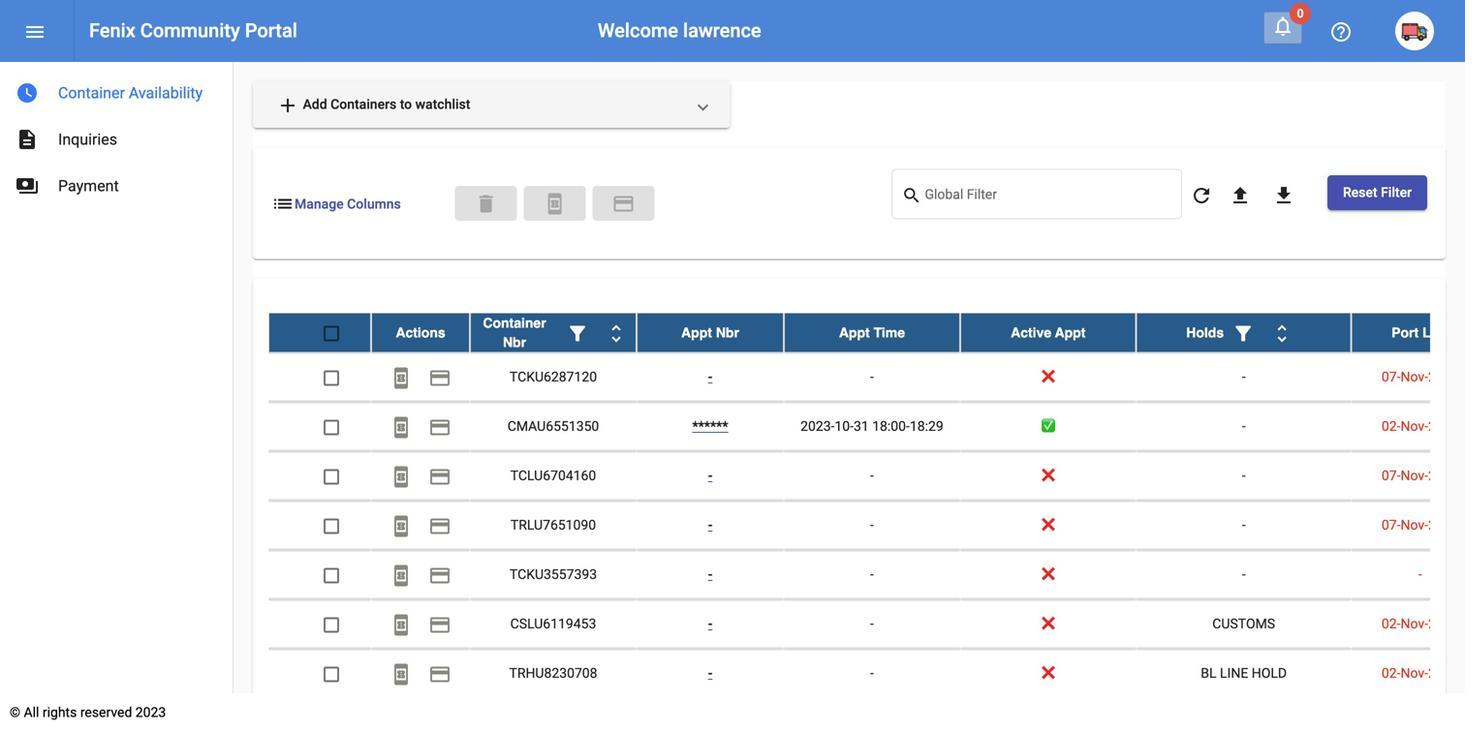 Task type: describe. For each thing, give the bounding box(es) containing it.
07- for tclu6704160
[[1382, 468, 1401, 484]]

© all rights reserved 2023
[[10, 705, 166, 721]]

no color image containing add
[[276, 94, 300, 117]]

manage
[[295, 196, 344, 212]]

availability
[[129, 84, 203, 102]]

appt inside active appt column header
[[1055, 325, 1086, 341]]

actions
[[396, 325, 446, 341]]

to
[[400, 96, 412, 112]]

no color image for help_outline popup button
[[1330, 20, 1353, 43]]

7 row from the top
[[269, 601, 1466, 650]]

no color image containing search
[[902, 185, 925, 208]]

line
[[1220, 666, 1249, 682]]

book_online button for trhu8230708
[[382, 655, 421, 694]]

07- for tcku6287120
[[1382, 369, 1401, 385]]

book_online for cmau6551350
[[390, 416, 413, 439]]

file_upload
[[1229, 184, 1252, 207]]

columns
[[347, 196, 401, 212]]

payment for tclu6704160
[[428, 466, 452, 489]]

6 row from the top
[[269, 551, 1466, 601]]

book_online for tclu6704160
[[390, 466, 413, 489]]

add
[[276, 94, 300, 117]]

10-
[[835, 419, 854, 435]]

- link for tcku6287120
[[708, 369, 713, 385]]

cslu6119453
[[511, 617, 596, 633]]

******
[[693, 419, 729, 435]]

welcome
[[598, 19, 679, 42]]

no color image inside notifications_none popup button
[[1272, 15, 1295, 38]]

watch_later
[[16, 81, 39, 105]]

hold
[[1252, 666, 1287, 682]]

containers
[[331, 96, 397, 112]]

holds filter_alt
[[1187, 322, 1255, 345]]

delete
[[475, 193, 498, 216]]

community
[[140, 19, 240, 42]]

reset filter button
[[1328, 175, 1428, 210]]

❌ for cslu6119453
[[1042, 617, 1055, 633]]

list
[[271, 193, 295, 216]]

book_online button for cmau6551350
[[382, 408, 421, 446]]

fenix community portal
[[89, 19, 297, 42]]

payment button for trlu7651090
[[421, 507, 459, 545]]

active appt
[[1011, 325, 1086, 341]]

07-nov-2023 for trlu7651090
[[1382, 518, 1459, 534]]

no color image containing description
[[16, 128, 39, 151]]

no color image for unfold_more button related to holds
[[1271, 322, 1294, 345]]

row containing filter_alt
[[269, 314, 1466, 353]]

payment button for trhu8230708
[[421, 655, 459, 694]]

unfold_more for holds
[[1271, 322, 1294, 345]]

bl
[[1201, 666, 1217, 682]]

book_online button for cslu6119453
[[382, 605, 421, 644]]

nov- for tcku6287120
[[1401, 369, 1429, 385]]

rights
[[43, 705, 77, 721]]

no color image inside unfold_more button
[[605, 322, 628, 345]]

appt time column header
[[784, 314, 960, 352]]

add
[[303, 96, 327, 112]]

container for nbr
[[483, 316, 546, 331]]

no color image for trlu7651090's payment button
[[428, 515, 452, 538]]

menu
[[23, 20, 47, 43]]

trlu7651090
[[511, 518, 596, 534]]

unfold_more for container nbr
[[605, 322, 628, 345]]

payment for cmau6551350
[[428, 416, 452, 439]]

3 row from the top
[[269, 403, 1466, 452]]

reserved
[[80, 705, 132, 721]]

4 row from the top
[[269, 452, 1466, 502]]

container for availability
[[58, 84, 125, 102]]

no color image for refresh 'button'
[[1190, 184, 1214, 207]]

- link for trlu7651090
[[708, 518, 713, 534]]

inquiries
[[58, 130, 117, 149]]

book_online for tcku3557393
[[390, 565, 413, 588]]

no color image for payment button corresponding to tcku3557393
[[428, 565, 452, 588]]

no color image containing payments
[[16, 174, 39, 198]]

07-nov-2023 for tcku6287120
[[1382, 369, 1459, 385]]

grid containing filter_alt
[[269, 314, 1466, 733]]

02-nov-2023 for bl line hold
[[1382, 666, 1459, 682]]

- link for cslu6119453
[[708, 617, 713, 633]]

no color image for 'book_online' button related to tcku6287120
[[390, 367, 413, 390]]

no color image inside navigation
[[16, 81, 39, 105]]

file_download
[[1273, 184, 1296, 207]]

no color image for file_upload button
[[1229, 184, 1252, 207]]

2 filter_alt from the left
[[1232, 322, 1255, 345]]

file_upload button
[[1221, 175, 1260, 214]]

payment button for tclu6704160
[[421, 457, 459, 496]]

2023 for tclu6704160
[[1429, 468, 1459, 484]]

add add containers to watchlist
[[276, 94, 471, 117]]

filter_alt button for holds
[[1224, 314, 1263, 352]]

port lfd column header
[[1352, 314, 1466, 352]]

refresh
[[1190, 184, 1214, 207]]

2023-
[[801, 419, 835, 435]]

help_outline
[[1330, 20, 1353, 43]]

no color image for payment button corresponding to tclu6704160
[[428, 466, 452, 489]]

2023 for cslu6119453
[[1429, 617, 1459, 633]]

trhu8230708
[[509, 666, 598, 682]]

reset filter
[[1343, 185, 1412, 201]]

no color image for payment button corresponding to tcku6287120
[[428, 367, 452, 390]]

nbr for container nbr
[[503, 335, 526, 350]]

description
[[16, 128, 39, 151]]



Task type: locate. For each thing, give the bounding box(es) containing it.
nbr for appt nbr
[[716, 325, 740, 341]]

no color image inside menu button
[[23, 20, 47, 43]]

grid
[[269, 314, 1466, 733]]

payment button for cslu6119453
[[421, 605, 459, 644]]

18:00-
[[873, 419, 910, 435]]

payment button for tcku6287120
[[421, 358, 459, 397]]

0 vertical spatial container
[[58, 84, 125, 102]]

book_online
[[543, 193, 567, 216], [390, 367, 413, 390], [390, 416, 413, 439], [390, 466, 413, 489], [390, 515, 413, 538], [390, 565, 413, 588], [390, 614, 413, 637], [390, 663, 413, 687]]

nbr up '******'
[[716, 325, 740, 341]]

unfold_more right holds filter_alt
[[1271, 322, 1294, 345]]

2 vertical spatial 02-nov-2023
[[1382, 666, 1459, 682]]

1 unfold_more from the left
[[605, 322, 628, 345]]

4 nov- from the top
[[1401, 518, 1429, 534]]

no color image containing filter_alt
[[566, 322, 589, 345]]

unfold_more
[[605, 322, 628, 345], [1271, 322, 1294, 345]]

02-nov-2023
[[1382, 419, 1459, 435], [1382, 617, 1459, 633], [1382, 666, 1459, 682]]

no color image containing payment
[[428, 614, 452, 637]]

2 vertical spatial 02-
[[1382, 666, 1401, 682]]

container availability
[[58, 84, 203, 102]]

notifications_none button
[[1264, 12, 1303, 44]]

3 02- from the top
[[1382, 666, 1401, 682]]

2023 for trhu8230708
[[1429, 666, 1459, 682]]

3 - link from the top
[[708, 518, 713, 534]]

3 02-nov-2023 from the top
[[1382, 666, 1459, 682]]

5 row from the top
[[269, 502, 1466, 551]]

appt up '******'
[[682, 325, 712, 341]]

3 appt from the left
[[1055, 325, 1086, 341]]

navigation containing watch_later
[[0, 62, 233, 209]]

07- for trlu7651090
[[1382, 518, 1401, 534]]

31
[[854, 419, 869, 435]]

1 vertical spatial container
[[483, 316, 546, 331]]

no color image containing notifications_none
[[1272, 15, 1295, 38]]

1 vertical spatial 07-
[[1382, 468, 1401, 484]]

1 row from the top
[[269, 314, 1466, 353]]

3 nov- from the top
[[1401, 468, 1429, 484]]

active appt column header
[[960, 314, 1137, 352]]

5 nov- from the top
[[1401, 617, 1429, 633]]

nov-
[[1401, 369, 1429, 385], [1401, 419, 1429, 435], [1401, 468, 1429, 484], [1401, 518, 1429, 534], [1401, 617, 1429, 633], [1401, 666, 1429, 682]]

2023
[[1429, 369, 1459, 385], [1429, 419, 1459, 435], [1429, 468, 1459, 484], [1429, 518, 1459, 534], [1429, 617, 1459, 633], [1429, 666, 1459, 682], [136, 705, 166, 721]]

container up inquiries
[[58, 84, 125, 102]]

1 07- from the top
[[1382, 369, 1401, 385]]

2 filter_alt button from the left
[[1224, 314, 1263, 352]]

appt for appt nbr
[[682, 325, 712, 341]]

container up tcku6287120
[[483, 316, 546, 331]]

5 ❌ from the top
[[1042, 617, 1055, 633]]

0 vertical spatial 02-nov-2023
[[1382, 419, 1459, 435]]

2023 for trlu7651090
[[1429, 518, 1459, 534]]

3 ❌ from the top
[[1042, 518, 1055, 534]]

no color image inside file_upload button
[[1229, 184, 1252, 207]]

container nbr
[[483, 316, 546, 350]]

2 column header from the left
[[1137, 314, 1352, 352]]

book_online for cslu6119453
[[390, 614, 413, 637]]

book_online button for tcku6287120
[[382, 358, 421, 397]]

customs
[[1213, 617, 1276, 633]]

no color image inside refresh 'button'
[[1190, 184, 1214, 207]]

no color image containing unfold_more
[[1271, 322, 1294, 345]]

no color image containing list
[[271, 193, 295, 216]]

payment for trlu7651090
[[428, 515, 452, 538]]

payment button
[[593, 186, 655, 221], [421, 358, 459, 397], [421, 408, 459, 446], [421, 457, 459, 496], [421, 507, 459, 545], [421, 556, 459, 595], [421, 605, 459, 644], [421, 655, 459, 694]]

07-nov-2023 for tclu6704160
[[1382, 468, 1459, 484]]

book_online button for tcku3557393
[[382, 556, 421, 595]]

appt inside appt time column header
[[839, 325, 870, 341]]

0 horizontal spatial unfold_more
[[605, 322, 628, 345]]

container inside navigation
[[58, 84, 125, 102]]

2023 for tcku6287120
[[1429, 369, 1459, 385]]

no color image containing refresh
[[1190, 184, 1214, 207]]

07-nov-2023
[[1382, 369, 1459, 385], [1382, 468, 1459, 484], [1382, 518, 1459, 534]]

- link for trhu8230708
[[708, 666, 713, 682]]

nbr inside the container nbr
[[503, 335, 526, 350]]

nov- for cmau6551350
[[1401, 419, 1429, 435]]

1 vertical spatial 02-
[[1382, 617, 1401, 633]]

****** link
[[693, 419, 729, 435]]

no color image for tcku3557393's 'book_online' button
[[390, 565, 413, 588]]

container
[[58, 84, 125, 102], [483, 316, 546, 331]]

appt for appt time
[[839, 325, 870, 341]]

0 horizontal spatial appt
[[682, 325, 712, 341]]

1 horizontal spatial filter_alt button
[[1224, 314, 1263, 352]]

payment for cslu6119453
[[428, 614, 452, 637]]

02- for bl line hold
[[1382, 666, 1401, 682]]

2023 for cmau6551350
[[1429, 419, 1459, 435]]

- link for tclu6704160
[[708, 468, 713, 484]]

no color image inside file_download button
[[1273, 184, 1296, 207]]

nov- for tclu6704160
[[1401, 468, 1429, 484]]

nov- for trhu8230708
[[1401, 666, 1429, 682]]

2 07- from the top
[[1382, 468, 1401, 484]]

0 horizontal spatial filter_alt button
[[558, 314, 597, 352]]

time
[[874, 325, 905, 341]]

0 horizontal spatial column header
[[470, 314, 637, 352]]

2 vertical spatial 07-nov-2023
[[1382, 518, 1459, 534]]

lfd
[[1423, 325, 1449, 341]]

unfold_more button for container nbr
[[597, 314, 636, 352]]

1 horizontal spatial appt
[[839, 325, 870, 341]]

lawrence
[[683, 19, 762, 42]]

book_online for tcku6287120
[[390, 367, 413, 390]]

payment
[[612, 193, 635, 216], [428, 367, 452, 390], [428, 416, 452, 439], [428, 466, 452, 489], [428, 515, 452, 538], [428, 565, 452, 588], [428, 614, 452, 637], [428, 663, 452, 687]]

1 horizontal spatial unfold_more
[[1271, 322, 1294, 345]]

8 row from the top
[[269, 650, 1466, 699]]

appt inside appt nbr column header
[[682, 325, 712, 341]]

unfold_more button
[[597, 314, 636, 352], [1263, 314, 1302, 352]]

filter_alt up tcku6287120
[[566, 322, 589, 345]]

watchlist
[[416, 96, 471, 112]]

no color image for cmau6551350 payment button
[[428, 416, 452, 439]]

1 horizontal spatial filter_alt
[[1232, 322, 1255, 345]]

❌
[[1042, 369, 1055, 385], [1042, 468, 1055, 484], [1042, 518, 1055, 534], [1042, 567, 1055, 583], [1042, 617, 1055, 633], [1042, 666, 1055, 682]]

1 horizontal spatial column header
[[1137, 314, 1352, 352]]

2023-10-31 18:00-18:29
[[801, 419, 944, 435]]

❌ for tcku3557393
[[1042, 567, 1055, 583]]

nov- for cslu6119453
[[1401, 617, 1429, 633]]

Global Watchlist Filter field
[[925, 190, 1172, 206]]

help_outline button
[[1322, 12, 1361, 50]]

tcku6287120
[[510, 369, 597, 385]]

❌ for tcku6287120
[[1042, 369, 1055, 385]]

1 02- from the top
[[1382, 419, 1401, 435]]

navigation
[[0, 62, 233, 209]]

1 appt from the left
[[682, 325, 712, 341]]

1 unfold_more button from the left
[[597, 314, 636, 352]]

nbr inside column header
[[716, 325, 740, 341]]

book_online for trlu7651090
[[390, 515, 413, 538]]

2 - link from the top
[[708, 468, 713, 484]]

02-nov-2023 for -
[[1382, 419, 1459, 435]]

cmau6551350
[[508, 419, 599, 435]]

no color image for payment button related to trhu8230708
[[428, 663, 452, 687]]

2 unfold_more from the left
[[1271, 322, 1294, 345]]

❌ for trhu8230708
[[1042, 666, 1055, 682]]

nbr up tcku6287120
[[503, 335, 526, 350]]

payment for tcku6287120
[[428, 367, 452, 390]]

no color image containing file_upload
[[1229, 184, 1252, 207]]

©
[[10, 705, 20, 721]]

menu button
[[16, 12, 54, 50]]

nbr
[[716, 325, 740, 341], [503, 335, 526, 350]]

book_online for trhu8230708
[[390, 663, 413, 687]]

appt left time
[[839, 325, 870, 341]]

unfold_more button for holds
[[1263, 314, 1302, 352]]

actions column header
[[371, 314, 470, 352]]

payments
[[16, 174, 39, 198]]

0 horizontal spatial filter_alt
[[566, 322, 589, 345]]

2 horizontal spatial appt
[[1055, 325, 1086, 341]]

list manage columns
[[271, 193, 401, 216]]

1 nov- from the top
[[1401, 369, 1429, 385]]

6 nov- from the top
[[1401, 666, 1429, 682]]

1 07-nov-2023 from the top
[[1382, 369, 1459, 385]]

appt nbr column header
[[637, 314, 784, 352]]

no color image
[[1330, 20, 1353, 43], [276, 94, 300, 117], [16, 128, 39, 151], [16, 174, 39, 198], [1190, 184, 1214, 207], [1229, 184, 1252, 207], [612, 193, 635, 216], [566, 322, 589, 345], [1271, 322, 1294, 345], [390, 367, 413, 390], [428, 367, 452, 390], [428, 416, 452, 439], [428, 466, 452, 489], [428, 515, 452, 538], [390, 565, 413, 588], [428, 565, 452, 588], [390, 663, 413, 687], [428, 663, 452, 687]]

✅
[[1042, 419, 1055, 435]]

-
[[708, 369, 713, 385], [870, 369, 874, 385], [1242, 369, 1246, 385], [1242, 419, 1246, 435], [708, 468, 713, 484], [870, 468, 874, 484], [1242, 468, 1246, 484], [708, 518, 713, 534], [870, 518, 874, 534], [1242, 518, 1246, 534], [708, 567, 713, 583], [870, 567, 874, 583], [1242, 567, 1246, 583], [1419, 567, 1423, 583], [708, 617, 713, 633], [870, 617, 874, 633], [708, 666, 713, 682], [870, 666, 874, 682]]

no color image containing unfold_more
[[605, 322, 628, 345]]

filter_alt button for container nbr
[[558, 314, 597, 352]]

filter_alt
[[566, 322, 589, 345], [1232, 322, 1255, 345]]

payment for trhu8230708
[[428, 663, 452, 687]]

1 filter_alt from the left
[[566, 322, 589, 345]]

0 horizontal spatial container
[[58, 84, 125, 102]]

- link for tcku3557393
[[708, 567, 713, 583]]

filter
[[1381, 185, 1412, 201]]

no color image for container nbr filter_alt popup button
[[566, 322, 589, 345]]

appt nbr
[[682, 325, 740, 341]]

holds
[[1187, 325, 1224, 341]]

no color image containing file_download
[[1273, 184, 1296, 207]]

2 02- from the top
[[1382, 617, 1401, 633]]

payment for tcku3557393
[[428, 565, 452, 588]]

no color image inside help_outline popup button
[[1330, 20, 1353, 43]]

2 02-nov-2023 from the top
[[1382, 617, 1459, 633]]

02-
[[1382, 419, 1401, 435], [1382, 617, 1401, 633], [1382, 666, 1401, 682]]

port
[[1392, 325, 1419, 341]]

1 vertical spatial 07-nov-2023
[[1382, 468, 1459, 484]]

fenix
[[89, 19, 136, 42]]

2 07-nov-2023 from the top
[[1382, 468, 1459, 484]]

no color image inside unfold_more button
[[1271, 322, 1294, 345]]

no color image containing watch_later
[[16, 81, 39, 105]]

file_download button
[[1265, 175, 1304, 214]]

02- for customs
[[1382, 617, 1401, 633]]

no color image containing filter_alt
[[1232, 322, 1255, 345]]

1 vertical spatial 02-nov-2023
[[1382, 617, 1459, 633]]

3 07-nov-2023 from the top
[[1382, 518, 1459, 534]]

no color image containing help_outline
[[1330, 20, 1353, 43]]

appt right active
[[1055, 325, 1086, 341]]

delete button
[[455, 186, 517, 221]]

2 nov- from the top
[[1401, 419, 1429, 435]]

notifications_none
[[1272, 15, 1295, 38]]

no color image containing menu
[[23, 20, 47, 43]]

appt time
[[839, 325, 905, 341]]

0 vertical spatial 07-
[[1382, 369, 1401, 385]]

1 ❌ from the top
[[1042, 369, 1055, 385]]

tcku3557393
[[510, 567, 597, 583]]

search
[[902, 186, 922, 206]]

filter_alt button
[[558, 314, 597, 352], [1224, 314, 1263, 352]]

0 vertical spatial 02-
[[1382, 419, 1401, 435]]

reset
[[1343, 185, 1378, 201]]

unfold_more left "appt nbr"
[[605, 322, 628, 345]]

bl line hold
[[1201, 666, 1287, 682]]

filter_alt right holds
[[1232, 322, 1255, 345]]

2 vertical spatial 07-
[[1382, 518, 1401, 534]]

❌ for trlu7651090
[[1042, 518, 1055, 534]]

book_online button
[[524, 186, 586, 221], [382, 358, 421, 397], [382, 408, 421, 446], [382, 457, 421, 496], [382, 507, 421, 545], [382, 556, 421, 595], [382, 605, 421, 644], [382, 655, 421, 694]]

delete image
[[475, 193, 498, 216]]

4 - link from the top
[[708, 567, 713, 583]]

portal
[[245, 19, 297, 42]]

1 horizontal spatial nbr
[[716, 325, 740, 341]]

3 07- from the top
[[1382, 518, 1401, 534]]

row
[[269, 314, 1466, 353], [269, 353, 1466, 403], [269, 403, 1466, 452], [269, 452, 1466, 502], [269, 502, 1466, 551], [269, 551, 1466, 601], [269, 601, 1466, 650], [269, 650, 1466, 699]]

1 - link from the top
[[708, 369, 713, 385]]

2 appt from the left
[[839, 325, 870, 341]]

18:29
[[910, 419, 944, 435]]

refresh button
[[1183, 175, 1221, 214]]

1 filter_alt button from the left
[[558, 314, 597, 352]]

6 ❌ from the top
[[1042, 666, 1055, 682]]

1 02-nov-2023 from the top
[[1382, 419, 1459, 435]]

no color image inside filter_alt popup button
[[1232, 322, 1255, 345]]

active
[[1011, 325, 1052, 341]]

2 ❌ from the top
[[1042, 468, 1055, 484]]

1 horizontal spatial unfold_more button
[[1263, 314, 1302, 352]]

unfold_more button right holds filter_alt
[[1263, 314, 1302, 352]]

no color image for 'book_online' button associated with trhu8230708
[[390, 663, 413, 687]]

all
[[24, 705, 39, 721]]

1 column header from the left
[[470, 314, 637, 352]]

payment
[[58, 177, 119, 195]]

no color image
[[1272, 15, 1295, 38], [23, 20, 47, 43], [16, 81, 39, 105], [1273, 184, 1296, 207], [902, 185, 925, 208], [271, 193, 295, 216], [543, 193, 567, 216], [605, 322, 628, 345], [1232, 322, 1255, 345], [390, 416, 413, 439], [390, 466, 413, 489], [390, 515, 413, 538], [390, 614, 413, 637], [428, 614, 452, 637]]

payment button for tcku3557393
[[421, 556, 459, 595]]

1 horizontal spatial container
[[483, 316, 546, 331]]

book_online button for trlu7651090
[[382, 507, 421, 545]]

container inside column header
[[483, 316, 546, 331]]

02-nov-2023 for customs
[[1382, 617, 1459, 633]]

0 horizontal spatial unfold_more button
[[597, 314, 636, 352]]

6 - link from the top
[[708, 666, 713, 682]]

0 vertical spatial 07-nov-2023
[[1382, 369, 1459, 385]]

column header
[[470, 314, 637, 352], [1137, 314, 1352, 352]]

no color image inside filter_alt popup button
[[566, 322, 589, 345]]

welcome lawrence
[[598, 19, 762, 42]]

nov- for trlu7651090
[[1401, 518, 1429, 534]]

❌ for tclu6704160
[[1042, 468, 1055, 484]]

book_online button for tclu6704160
[[382, 457, 421, 496]]

07-
[[1382, 369, 1401, 385], [1382, 468, 1401, 484], [1382, 518, 1401, 534]]

02- for -
[[1382, 419, 1401, 435]]

port lfd
[[1392, 325, 1449, 341]]

appt
[[682, 325, 712, 341], [839, 325, 870, 341], [1055, 325, 1086, 341]]

5 - link from the top
[[708, 617, 713, 633]]

2 row from the top
[[269, 353, 1466, 403]]

- link
[[708, 369, 713, 385], [708, 468, 713, 484], [708, 518, 713, 534], [708, 567, 713, 583], [708, 617, 713, 633], [708, 666, 713, 682]]

2 unfold_more button from the left
[[1263, 314, 1302, 352]]

unfold_more button up tcku6287120
[[597, 314, 636, 352]]

payment button for cmau6551350
[[421, 408, 459, 446]]

tclu6704160
[[511, 468, 596, 484]]

0 horizontal spatial nbr
[[503, 335, 526, 350]]

4 ❌ from the top
[[1042, 567, 1055, 583]]



Task type: vqa. For each thing, say whether or not it's contained in the screenshot.
2023-
yes



